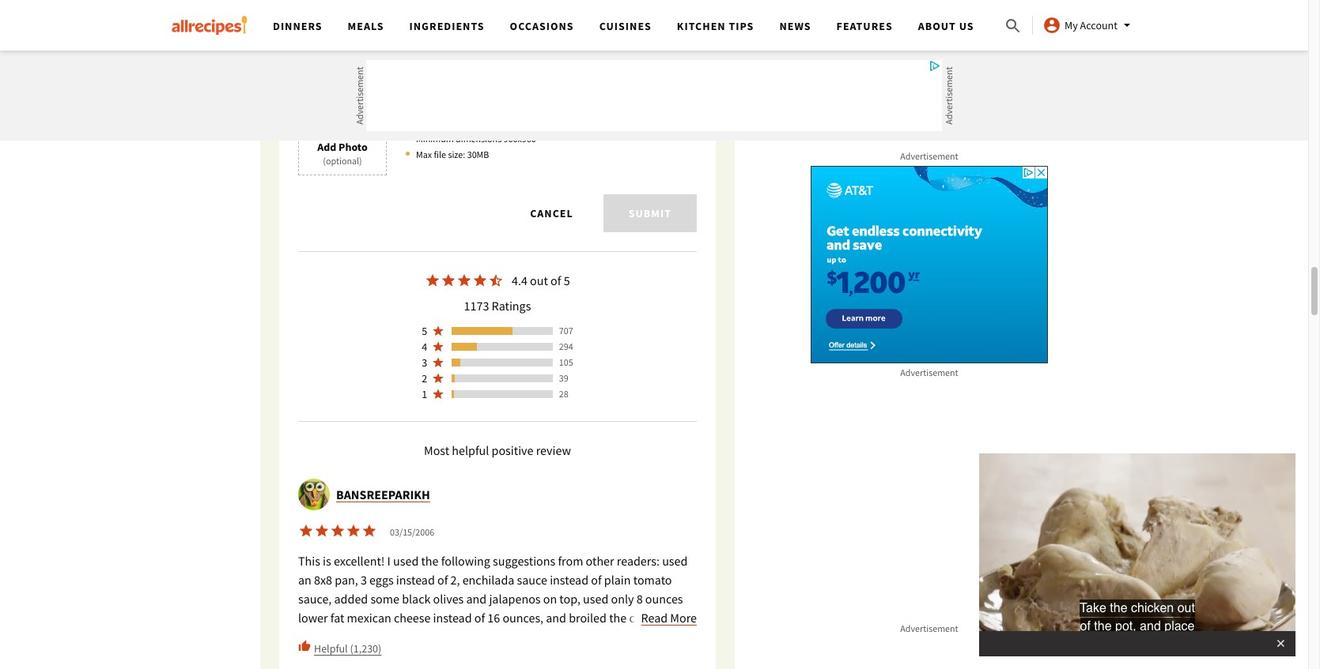 Task type: vqa. For each thing, say whether or not it's contained in the screenshot.
Cancel button
yes



Task type: locate. For each thing, give the bounding box(es) containing it.
caret_down image
[[1118, 16, 1137, 35]]

8
[[636, 592, 643, 608]]

0 horizontal spatial the
[[421, 554, 439, 570]]

on
[[543, 592, 557, 608], [668, 611, 682, 627]]

1 horizontal spatial on
[[668, 611, 682, 627]]

the down 03/15/2006 at the left
[[421, 554, 439, 570]]

of
[[551, 273, 561, 289], [437, 573, 448, 589], [591, 573, 602, 589], [474, 611, 485, 627]]

ounces,
[[503, 611, 543, 627]]

suggestions
[[493, 554, 555, 570]]

chips
[[566, 649, 594, 665]]

4.4 out of 5
[[512, 273, 570, 289]]

advertisement region
[[366, 60, 942, 131], [811, 166, 1048, 364], [811, 639, 1048, 670]]

read more
[[641, 611, 697, 627]]

0 vertical spatial my
[[1065, 18, 1078, 32]]

used up broiled
[[583, 592, 608, 608]]

0 horizontal spatial i
[[387, 554, 391, 570]]

with
[[400, 649, 423, 665]]

rice,
[[469, 649, 492, 665]]

it left with
[[390, 649, 397, 665]]

0 horizontal spatial on
[[543, 592, 557, 608]]

bansreeparikh link
[[336, 488, 430, 503]]

my right 'account' 'image' on the top of page
[[1065, 18, 1078, 32]]

1173
[[464, 299, 489, 314]]

max
[[416, 149, 432, 161]]

1 horizontal spatial it
[[476, 630, 483, 646]]

star image
[[425, 273, 441, 289], [457, 273, 472, 289], [472, 273, 488, 289], [431, 341, 444, 354], [431, 357, 444, 370], [431, 373, 444, 386], [431, 389, 444, 401], [330, 524, 346, 540]]

5 up the 4
[[422, 325, 427, 339]]

top,
[[559, 592, 580, 608]]

1 horizontal spatial cheese
[[629, 611, 666, 627]]

more
[[670, 611, 697, 627]]

it up rice,
[[476, 630, 483, 646]]

top.
[[298, 630, 319, 646]]

account image
[[1042, 16, 1061, 35]]

i left both
[[411, 630, 414, 646]]

1 horizontal spatial only
[[611, 592, 634, 608]]

on right read
[[668, 611, 682, 627]]

other
[[586, 554, 614, 570]]

account
[[1080, 18, 1118, 32]]

minimum
[[416, 133, 454, 145]]

home image
[[172, 16, 248, 35]]

only
[[481, 117, 498, 129], [611, 592, 634, 608]]

excellent!
[[334, 554, 385, 570]]

294
[[559, 341, 573, 353]]

0 horizontal spatial cheese
[[394, 611, 431, 627]]

and down 16
[[486, 630, 506, 646]]

2 cheese from the left
[[629, 611, 666, 627]]

read more button
[[628, 609, 697, 628]]

1 vertical spatial only
[[611, 592, 634, 608]]

pan,
[[335, 573, 358, 589]]

105
[[559, 357, 573, 369]]

0 horizontal spatial my
[[322, 630, 337, 646]]

used up tomato
[[662, 554, 688, 570]]

1 vertical spatial my
[[322, 630, 337, 646]]

olives
[[433, 592, 464, 608]]

and down enchilada on the bottom of the page
[[466, 592, 487, 608]]

ratings
[[492, 299, 531, 314]]

0 horizontal spatial only
[[481, 117, 498, 129]]

1 vertical spatial 5
[[422, 325, 427, 339]]

1 vertical spatial it
[[390, 649, 397, 665]]

5
[[564, 273, 570, 289], [422, 325, 427, 339]]

0 vertical spatial only
[[481, 117, 498, 129]]

added
[[334, 592, 368, 608]]

1 horizontal spatial 5
[[564, 273, 570, 289]]

2,
[[450, 573, 460, 589]]

1
[[422, 388, 427, 402]]

1 vertical spatial i
[[411, 630, 414, 646]]

only left "8"
[[611, 592, 634, 608]]

only up dimensions
[[481, 117, 498, 129]]

tips
[[729, 19, 754, 33]]

my account button
[[1042, 16, 1137, 35]]

and up definitely
[[546, 611, 566, 627]]

the
[[421, 554, 439, 570], [609, 611, 627, 627]]

positive
[[492, 443, 533, 459]]

3 right pan,
[[361, 573, 367, 589]]

used down 03/15/2006 at the left
[[393, 554, 419, 570]]

3
[[422, 356, 427, 371], [361, 573, 367, 589]]

navigation containing dinners
[[260, 0, 1004, 51]]

occasions link
[[510, 19, 574, 33]]

salsa.
[[620, 649, 649, 665]]

photo
[[339, 140, 368, 155]]

my account
[[1065, 18, 1118, 32]]

3 down the 4
[[422, 356, 427, 371]]

broiled
[[569, 611, 607, 627]]

submit button
[[603, 195, 697, 233]]

the up making
[[609, 611, 627, 627]]

navigation
[[260, 0, 1004, 51]]

enchilada
[[462, 573, 514, 589]]

of right out
[[551, 273, 561, 289]]

1 horizontal spatial the
[[609, 611, 627, 627]]

and up with
[[388, 630, 408, 646]]

my inside button
[[1065, 18, 1078, 32]]

1 vertical spatial on
[[668, 611, 682, 627]]

1 vertical spatial 3
[[361, 573, 367, 589]]

star image
[[441, 273, 457, 289], [431, 325, 444, 338], [298, 524, 314, 540], [314, 524, 330, 540], [346, 524, 361, 540], [361, 524, 377, 540]]

my inside this is excellent!  i used the following suggestions from other readers:  used an 8x8 pan, 3 eggs instead of 2, enchilada sauce instead of plain tomato sauce, added some black olives and jalapenos on top, used only 8 ounces lower fat mexican cheese instead of 16 ounces, and broiled the cheese on top.  my husband and i both loved it and we'll definitely be making this again!  we served it with spanish rice, salad, tortilla chips and salsa.
[[322, 630, 337, 646]]

kitchen tips
[[677, 19, 754, 33]]

this is excellent!  i used the following suggestions from other readers:  used an 8x8 pan, 3 eggs instead of 2, enchilada sauce instead of plain tomato sauce, added some black olives and jalapenos on top, used only 8 ounces lower fat mexican cheese instead of 16 ounces, and broiled the cheese on top.  my husband and i both loved it and we'll definitely be making this again!  we served it with spanish rice, salad, tortilla chips and salsa.
[[298, 554, 688, 665]]

both
[[417, 630, 442, 646]]

of left 2,
[[437, 573, 448, 589]]

0 horizontal spatial used
[[393, 554, 419, 570]]

and
[[466, 592, 487, 608], [546, 611, 566, 627], [388, 630, 408, 646], [486, 630, 506, 646], [597, 649, 617, 665]]

occasions
[[510, 19, 574, 33]]

0 horizontal spatial 3
[[361, 573, 367, 589]]

0 vertical spatial 5
[[564, 273, 570, 289]]

30mb
[[467, 149, 489, 161]]

28
[[559, 389, 569, 401]]

1 horizontal spatial my
[[1065, 18, 1078, 32]]

2
[[422, 372, 427, 386]]

thumb up image
[[298, 641, 311, 654]]

following
[[441, 554, 490, 570]]

(1,230)
[[350, 642, 381, 656]]

meals link
[[348, 19, 384, 33]]

on left top,
[[543, 592, 557, 608]]

1173 ratings
[[464, 299, 531, 314]]

cheese down black at the bottom left
[[394, 611, 431, 627]]

loved
[[444, 630, 473, 646]]

instead up top,
[[550, 573, 588, 589]]

my right top.
[[322, 630, 337, 646]]

cheese down "8"
[[629, 611, 666, 627]]

from
[[558, 554, 583, 570]]

features link
[[836, 19, 893, 33]]

i up eggs
[[387, 554, 391, 570]]

0 horizontal spatial 5
[[422, 325, 427, 339]]

5 right out
[[564, 273, 570, 289]]

1 horizontal spatial i
[[411, 630, 414, 646]]

ingredients link
[[409, 19, 485, 33]]

only inside "png, gif, jpegs only minimum dimensions 960x960 max file size: 30mb"
[[481, 117, 498, 129]]

add photo (optional)
[[317, 140, 368, 167]]

03/15/2006
[[390, 527, 434, 539]]

my
[[1065, 18, 1078, 32], [322, 630, 337, 646]]

out
[[530, 273, 548, 289]]

news
[[779, 19, 811, 33]]

0 vertical spatial 3
[[422, 356, 427, 371]]



Task type: describe. For each thing, give the bounding box(es) containing it.
0 vertical spatial i
[[387, 554, 391, 570]]

salad,
[[494, 649, 526, 665]]

1 horizontal spatial used
[[583, 592, 608, 608]]

instead up black at the bottom left
[[396, 573, 435, 589]]

sauce,
[[298, 592, 332, 608]]

served
[[352, 649, 388, 665]]

707
[[559, 325, 573, 337]]

this
[[298, 554, 320, 570]]

making
[[604, 630, 644, 646]]

sauce
[[517, 573, 547, 589]]

instead down olives in the bottom of the page
[[433, 611, 472, 627]]

0 horizontal spatial it
[[390, 649, 397, 665]]

readers:
[[617, 554, 660, 570]]

kitchen tips link
[[677, 19, 754, 33]]

lower
[[298, 611, 328, 627]]

be
[[588, 630, 602, 646]]

husband
[[339, 630, 386, 646]]

helpful (1,230)
[[314, 642, 381, 656]]

star half image
[[488, 273, 504, 289]]

0 vertical spatial on
[[543, 592, 557, 608]]

3 inside this is excellent!  i used the following suggestions from other readers:  used an 8x8 pan, 3 eggs instead of 2, enchilada sauce instead of plain tomato sauce, added some black olives and jalapenos on top, used only 8 ounces lower fat mexican cheese instead of 16 ounces, and broiled the cheese on top.  my husband and i both loved it and we'll definitely be making this again!  we served it with spanish rice, salad, tortilla chips and salsa.
[[361, 573, 367, 589]]

is
[[323, 554, 331, 570]]

we'll
[[509, 630, 534, 646]]

dinners
[[273, 19, 322, 33]]

black
[[402, 592, 431, 608]]

1 cheese from the left
[[394, 611, 431, 627]]

about us
[[918, 19, 974, 33]]

definitely
[[536, 630, 586, 646]]

most helpful positive review
[[424, 443, 571, 459]]

helpful
[[314, 642, 348, 656]]

of left 16
[[474, 611, 485, 627]]

we
[[333, 649, 350, 665]]

file
[[434, 149, 446, 161]]

8x8
[[314, 573, 332, 589]]

jpegs
[[454, 117, 479, 129]]

0 vertical spatial advertisement region
[[366, 60, 942, 131]]

2 vertical spatial advertisement region
[[811, 639, 1048, 670]]

fat
[[330, 611, 344, 627]]

1 vertical spatial the
[[609, 611, 627, 627]]

news link
[[779, 19, 811, 33]]

some
[[370, 592, 399, 608]]

0 vertical spatial it
[[476, 630, 483, 646]]

eggs
[[369, 573, 394, 589]]

this
[[646, 630, 666, 646]]

search image
[[1004, 17, 1023, 36]]

most
[[424, 443, 449, 459]]

mexican
[[347, 611, 391, 627]]

submit
[[629, 207, 671, 221]]

helpful (1,230) button
[[298, 641, 381, 658]]

kitchen
[[677, 19, 726, 33]]

png, gif, jpegs only minimum dimensions 960x960 max file size: 30mb
[[416, 117, 536, 161]]

bansreeparikh
[[336, 488, 430, 503]]

us
[[959, 19, 974, 33]]

2 horizontal spatial used
[[662, 554, 688, 570]]

read
[[641, 611, 668, 627]]

4
[[422, 340, 427, 355]]

only inside this is excellent!  i used the following suggestions from other readers:  used an 8x8 pan, 3 eggs instead of 2, enchilada sauce instead of plain tomato sauce, added some black olives and jalapenos on top, used only 8 ounces lower fat mexican cheese instead of 16 ounces, and broiled the cheese on top.  my husband and i both loved it and we'll definitely be making this again!  we served it with spanish rice, salad, tortilla chips and salsa.
[[611, 592, 634, 608]]

1 vertical spatial advertisement region
[[811, 166, 1048, 364]]

review
[[536, 443, 571, 459]]

plain
[[604, 573, 631, 589]]

size:
[[448, 149, 465, 161]]

png,
[[416, 117, 436, 129]]

of down other
[[591, 573, 602, 589]]

meals
[[348, 19, 384, 33]]

and down be
[[597, 649, 617, 665]]

1 horizontal spatial 3
[[422, 356, 427, 371]]

ingredients
[[409, 19, 485, 33]]

gif,
[[438, 117, 452, 129]]

960x960
[[503, 133, 536, 145]]

dinners link
[[273, 19, 322, 33]]

add
[[317, 140, 336, 155]]

(optional)
[[323, 155, 362, 167]]

cancel button
[[510, 195, 594, 233]]

4.4
[[512, 273, 527, 289]]

about
[[918, 19, 956, 33]]

tortilla
[[528, 649, 564, 665]]

cuisines link
[[599, 19, 652, 33]]

again!
[[298, 649, 331, 665]]

0 vertical spatial the
[[421, 554, 439, 570]]

ounces
[[645, 592, 683, 608]]

features
[[836, 19, 893, 33]]

jalapenos
[[489, 592, 541, 608]]

tomato
[[633, 573, 672, 589]]

dimensions
[[456, 133, 502, 145]]

39
[[559, 373, 569, 385]]

about us link
[[918, 19, 974, 33]]

What did you think about this recipe? Did you make any changes or notes? text field
[[298, 0, 697, 68]]



